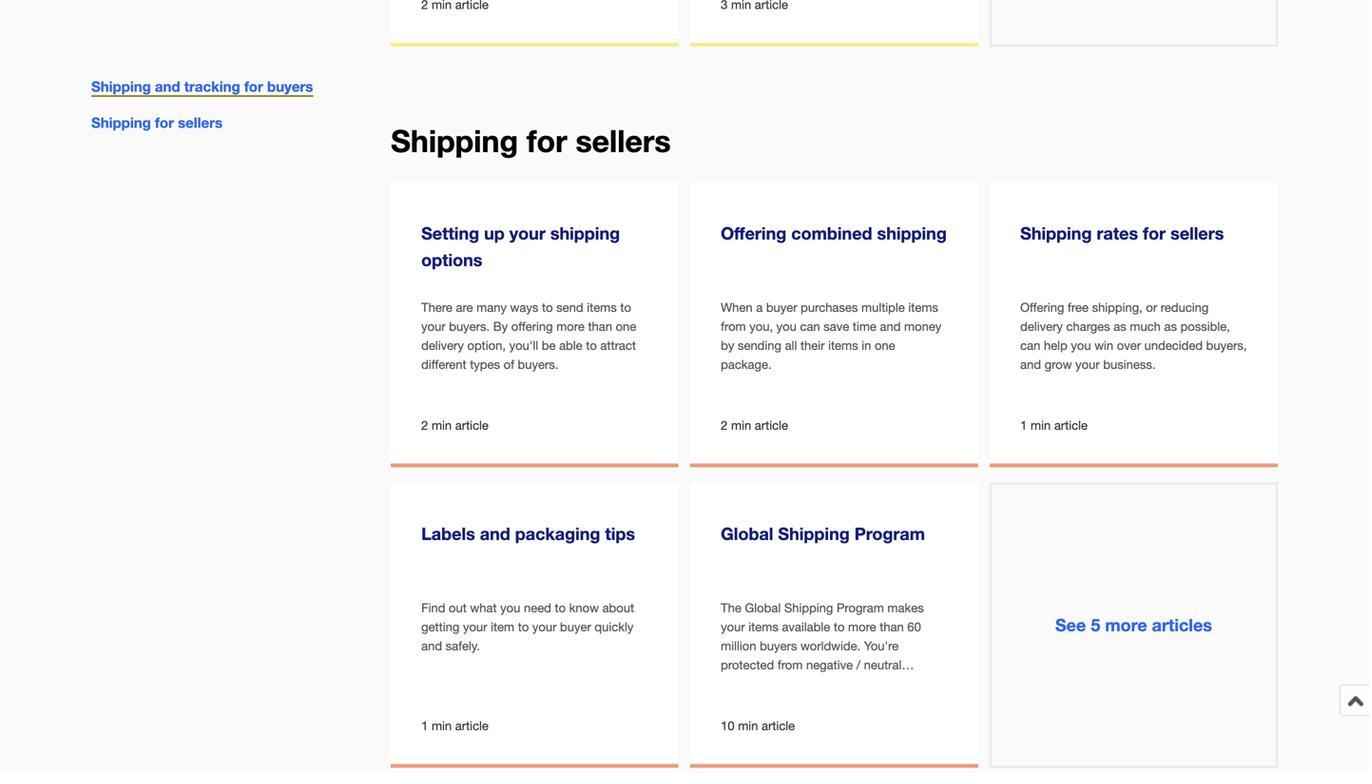 Task type: describe. For each thing, give the bounding box(es) containing it.
quickly
[[595, 620, 634, 635]]

are
[[456, 300, 473, 315]]

tracking
[[184, 78, 240, 95]]

your inside the global shipping program makes your items available to more than 60 million buyers worldwide. you're protected from negative / neutral feedback, and have control over which items you want to ship through the program.
[[721, 620, 746, 635]]

than inside there are many ways to send items to your buyers. by offering more than one delivery option, you'll be able to attract different types of buyers.
[[588, 319, 613, 334]]

control
[[834, 677, 872, 692]]

need
[[524, 601, 552, 615]]

or
[[1147, 300, 1158, 315]]

program inside the global shipping program makes your items available to more than 60 million buyers worldwide. you're protected from negative / neutral feedback, and have control over which items you want to ship through the program.
[[837, 601, 885, 615]]

your inside the setting up your shipping options
[[510, 223, 546, 243]]

available
[[782, 620, 831, 635]]

more inside the global shipping program makes your items available to more than 60 million buyers worldwide. you're protected from negative / neutral feedback, and have control over which items you want to ship through the program.
[[849, 620, 877, 635]]

million
[[721, 639, 757, 654]]

more inside there are many ways to send items to your buyers. by offering more than one delivery option, you'll be able to attract different types of buyers.
[[557, 319, 585, 334]]

2 horizontal spatial sellers
[[1171, 223, 1225, 243]]

want
[[778, 696, 805, 711]]

global shipping program
[[721, 524, 926, 544]]

labels and packaging tips
[[422, 524, 636, 544]]

1 min article for shipping
[[1021, 418, 1088, 433]]

safely.
[[446, 639, 480, 654]]

article for shipping
[[1055, 418, 1088, 433]]

getting
[[422, 620, 460, 635]]

setting up your shipping options
[[422, 223, 620, 270]]

2 for setting up your shipping options
[[422, 418, 428, 433]]

one inside when a buyer purchases multiple items from you, you can save time and money by sending all their items in one package.
[[875, 338, 896, 353]]

1 for shipping rates for sellers
[[1021, 418, 1028, 433]]

know
[[570, 601, 599, 615]]

0 horizontal spatial sellers
[[178, 114, 223, 131]]

1 horizontal spatial buyers.
[[518, 357, 559, 372]]

ship
[[823, 696, 846, 711]]

your down what
[[463, 620, 488, 635]]

find out what you need to know about getting your item to your buyer quickly and safely.
[[422, 601, 635, 654]]

grow
[[1045, 357, 1073, 372]]

2 shipping from the left
[[878, 223, 947, 243]]

to down "have"
[[809, 696, 820, 711]]

attract
[[601, 338, 636, 353]]

see 5 more articles
[[1056, 615, 1213, 635]]

possible,
[[1181, 319, 1231, 334]]

article for labels
[[455, 719, 489, 733]]

you inside find out what you need to know about getting your item to your buyer quickly and safely.
[[501, 601, 521, 615]]

all
[[785, 338, 798, 353]]

when
[[721, 300, 753, 315]]

1 min article for labels
[[422, 719, 489, 733]]

0 vertical spatial program
[[855, 524, 926, 544]]

multiple
[[862, 300, 905, 315]]

types
[[470, 357, 500, 372]]

send
[[557, 300, 584, 315]]

different
[[422, 357, 467, 372]]

offering free shipping, or reducing delivery charges as much as possible, can help you win over undecided buyers, and grow your business.
[[1021, 300, 1248, 372]]

about
[[603, 601, 635, 615]]

/
[[857, 658, 861, 673]]

be
[[542, 338, 556, 353]]

from inside when a buyer purchases multiple items from you, you can save time and money by sending all their items in one package.
[[721, 319, 746, 334]]

neutral
[[864, 658, 902, 673]]

article for global
[[762, 719, 796, 733]]

by
[[721, 338, 735, 353]]

10 min article
[[721, 719, 796, 733]]

negative
[[807, 658, 853, 673]]

feedback,
[[721, 677, 776, 692]]

there
[[422, 300, 453, 315]]

2 horizontal spatial more
[[1106, 615, 1148, 635]]

items inside there are many ways to send items to your buyers. by offering more than one delivery option, you'll be able to attract different types of buyers.
[[587, 300, 617, 315]]

min for offering combined shipping
[[732, 418, 752, 433]]

charges
[[1067, 319, 1111, 334]]

through
[[850, 696, 892, 711]]

of
[[504, 357, 515, 372]]

undecided
[[1145, 338, 1204, 353]]

a
[[757, 300, 763, 315]]

article for setting
[[455, 418, 489, 433]]

program.
[[721, 715, 771, 730]]

shipping for sellers link
[[91, 114, 223, 131]]

which
[[903, 677, 935, 692]]

by
[[493, 319, 508, 334]]

to up the attract
[[621, 300, 632, 315]]

see
[[1056, 615, 1087, 635]]

there are many ways to send items to your buyers. by offering more than one delivery option, you'll be able to attract different types of buyers.
[[422, 300, 637, 372]]

the
[[721, 601, 742, 615]]

rates
[[1097, 223, 1139, 243]]

when a buyer purchases multiple items from you, you can save time and money by sending all their items in one package.
[[721, 300, 942, 372]]

you inside offering free shipping, or reducing delivery charges as much as possible, can help you win over undecided buyers, and grow your business.
[[1072, 338, 1092, 353]]

shipping and tracking for buyers link
[[91, 78, 313, 97]]

min for shipping rates for sellers
[[1031, 418, 1051, 433]]

and inside find out what you need to know about getting your item to your buyer quickly and safely.
[[422, 639, 442, 654]]

you'll
[[510, 338, 539, 353]]

shipping,
[[1093, 300, 1143, 315]]

combined
[[792, 223, 873, 243]]

from inside the global shipping program makes your items available to more than 60 million buyers worldwide. you're protected from negative / neutral feedback, and have control over which items you want to ship through the program.
[[778, 658, 803, 673]]

buyer inside find out what you need to know about getting your item to your buyer quickly and safely.
[[560, 620, 592, 635]]

money
[[905, 319, 942, 334]]

offering
[[512, 319, 553, 334]]

over inside the global shipping program makes your items available to more than 60 million buyers worldwide. you're protected from negative / neutral feedback, and have control over which items you want to ship through the program.
[[875, 677, 899, 692]]

purchases
[[801, 300, 859, 315]]

items down save
[[829, 338, 859, 353]]

time
[[853, 319, 877, 334]]

and inside offering free shipping, or reducing delivery charges as much as possible, can help you win over undecided buyers, and grow your business.
[[1021, 357, 1042, 372]]

0 vertical spatial buyers.
[[449, 319, 490, 334]]

0 horizontal spatial shipping for sellers
[[91, 114, 223, 131]]

for inside the shipping and tracking for buyers link
[[244, 78, 263, 95]]

tips
[[605, 524, 636, 544]]

items up million
[[749, 620, 779, 635]]

option,
[[468, 338, 506, 353]]

setting
[[422, 223, 480, 243]]

find
[[422, 601, 446, 615]]

reducing
[[1161, 300, 1210, 315]]

win
[[1095, 338, 1114, 353]]

delivery inside there are many ways to send items to your buyers. by offering more than one delivery option, you'll be able to attract different types of buyers.
[[422, 338, 464, 353]]

you're
[[865, 639, 899, 654]]

the
[[896, 696, 913, 711]]



Task type: vqa. For each thing, say whether or not it's contained in the screenshot.
labels.
no



Task type: locate. For each thing, give the bounding box(es) containing it.
buyer right a
[[767, 300, 798, 315]]

buyer down the 'know'
[[560, 620, 592, 635]]

1 horizontal spatial buyers
[[760, 639, 798, 654]]

can left help
[[1021, 338, 1041, 353]]

article down want
[[762, 719, 796, 733]]

1 horizontal spatial can
[[1021, 338, 1041, 353]]

in
[[862, 338, 872, 353]]

0 horizontal spatial 2 min article
[[422, 418, 489, 433]]

1 2 min article from the left
[[422, 418, 489, 433]]

global right the
[[745, 601, 781, 615]]

5
[[1092, 615, 1101, 635]]

0 vertical spatial buyers
[[267, 78, 313, 95]]

0 horizontal spatial buyers.
[[449, 319, 490, 334]]

article down types
[[455, 418, 489, 433]]

0 vertical spatial 1
[[1021, 418, 1028, 433]]

1 vertical spatial one
[[875, 338, 896, 353]]

buyer inside when a buyer purchases multiple items from you, you can save time and money by sending all their items in one package.
[[767, 300, 798, 315]]

shipping up send
[[551, 223, 620, 243]]

as up undecided
[[1165, 319, 1178, 334]]

1 2 from the left
[[422, 418, 428, 433]]

0 horizontal spatial 2
[[422, 418, 428, 433]]

0 horizontal spatial from
[[721, 319, 746, 334]]

1 horizontal spatial than
[[880, 620, 905, 635]]

items right send
[[587, 300, 617, 315]]

1 vertical spatial can
[[1021, 338, 1041, 353]]

makes
[[888, 601, 924, 615]]

and down the getting
[[422, 639, 442, 654]]

items
[[587, 300, 617, 315], [909, 300, 939, 315], [829, 338, 859, 353], [749, 620, 779, 635], [721, 696, 751, 711]]

from up want
[[778, 658, 803, 673]]

delivery up help
[[1021, 319, 1064, 334]]

1 horizontal spatial over
[[1118, 338, 1142, 353]]

and left grow
[[1021, 357, 1042, 372]]

offering combined shipping
[[721, 223, 947, 243]]

shipping for sellers
[[91, 114, 223, 131], [391, 123, 671, 159]]

1 horizontal spatial shipping
[[878, 223, 947, 243]]

min for labels and packaging tips
[[432, 719, 452, 733]]

shipping inside the global shipping program makes your items available to more than 60 million buyers worldwide. you're protected from negative / neutral feedback, and have control over which items you want to ship through the program.
[[785, 601, 834, 615]]

1 as from the left
[[1114, 319, 1127, 334]]

delivery
[[1021, 319, 1064, 334], [422, 338, 464, 353]]

and inside the global shipping program makes your items available to more than 60 million buyers worldwide. you're protected from negative / neutral feedback, and have control over which items you want to ship through the program.
[[779, 677, 800, 692]]

0 vertical spatial than
[[588, 319, 613, 334]]

and up shipping for sellers link in the top of the page
[[155, 78, 180, 95]]

over up business.
[[1118, 338, 1142, 353]]

can inside when a buyer purchases multiple items from you, you can save time and money by sending all their items in one package.
[[801, 319, 821, 334]]

one
[[616, 319, 637, 334], [875, 338, 896, 353]]

2 min article for offering combined shipping
[[721, 418, 789, 433]]

0 vertical spatial 1 min article
[[1021, 418, 1088, 433]]

1 vertical spatial from
[[778, 658, 803, 673]]

to right item
[[518, 620, 529, 635]]

sellers
[[178, 114, 223, 131], [576, 123, 671, 159], [1171, 223, 1225, 243]]

articles
[[1153, 615, 1213, 635]]

2 2 from the left
[[721, 418, 728, 433]]

buyers. down are
[[449, 319, 490, 334]]

offering for offering combined shipping
[[721, 223, 787, 243]]

0 vertical spatial delivery
[[1021, 319, 1064, 334]]

ways
[[510, 300, 539, 315]]

and inside when a buyer purchases multiple items from you, you can save time and money by sending all their items in one package.
[[881, 319, 901, 334]]

0 horizontal spatial offering
[[721, 223, 787, 243]]

shipping inside the setting up your shipping options
[[551, 223, 620, 243]]

as
[[1114, 319, 1127, 334], [1165, 319, 1178, 334]]

article down the safely.
[[455, 719, 489, 733]]

1 horizontal spatial delivery
[[1021, 319, 1064, 334]]

1 vertical spatial program
[[837, 601, 885, 615]]

0 horizontal spatial buyer
[[560, 620, 592, 635]]

out
[[449, 601, 467, 615]]

delivery up different
[[422, 338, 464, 353]]

1 horizontal spatial one
[[875, 338, 896, 353]]

offering for offering free shipping, or reducing delivery charges as much as possible, can help you win over undecided buyers, and grow your business.
[[1021, 300, 1065, 315]]

0 vertical spatial global
[[721, 524, 774, 544]]

1 horizontal spatial 2 min article
[[721, 418, 789, 433]]

your down the
[[721, 620, 746, 635]]

labels
[[422, 524, 475, 544]]

1 vertical spatial 1 min article
[[422, 719, 489, 733]]

what
[[470, 601, 497, 615]]

0 horizontal spatial as
[[1114, 319, 1127, 334]]

to right able
[[586, 338, 597, 353]]

0 horizontal spatial buyers
[[267, 78, 313, 95]]

than up you're
[[880, 620, 905, 635]]

you up item
[[501, 601, 521, 615]]

as down shipping,
[[1114, 319, 1127, 334]]

options
[[422, 250, 483, 270]]

buyers,
[[1207, 338, 1248, 353]]

you up all
[[777, 319, 797, 334]]

shipping and tracking for buyers
[[91, 78, 313, 95]]

much
[[1131, 319, 1162, 334]]

article down grow
[[1055, 418, 1088, 433]]

article for offering
[[755, 418, 789, 433]]

1 vertical spatial 1
[[422, 719, 428, 733]]

offering
[[721, 223, 787, 243], [1021, 300, 1065, 315]]

shipping up multiple
[[878, 223, 947, 243]]

your down there
[[422, 319, 446, 334]]

0 horizontal spatial over
[[875, 677, 899, 692]]

1 vertical spatial over
[[875, 677, 899, 692]]

free
[[1068, 300, 1089, 315]]

one inside there are many ways to send items to your buyers. by offering more than one delivery option, you'll be able to attract different types of buyers.
[[616, 319, 637, 334]]

and right labels
[[480, 524, 511, 544]]

you
[[777, 319, 797, 334], [1072, 338, 1092, 353], [501, 601, 521, 615], [755, 696, 775, 711]]

your
[[510, 223, 546, 243], [422, 319, 446, 334], [1076, 357, 1100, 372], [463, 620, 488, 635], [533, 620, 557, 635], [721, 620, 746, 635]]

10
[[721, 719, 735, 733]]

0 vertical spatial offering
[[721, 223, 787, 243]]

able
[[559, 338, 583, 353]]

to up "worldwide."
[[834, 620, 845, 635]]

you inside the global shipping program makes your items available to more than 60 million buyers worldwide. you're protected from negative / neutral feedback, and have control over which items you want to ship through the program.
[[755, 696, 775, 711]]

from down when
[[721, 319, 746, 334]]

item
[[491, 620, 515, 635]]

buyers inside the global shipping program makes your items available to more than 60 million buyers worldwide. you're protected from negative / neutral feedback, and have control over which items you want to ship through the program.
[[760, 639, 798, 654]]

1 horizontal spatial buyer
[[767, 300, 798, 315]]

2 down package.
[[721, 418, 728, 433]]

2 for offering combined shipping
[[721, 418, 728, 433]]

2 min article
[[422, 418, 489, 433], [721, 418, 789, 433]]

2 min article down different
[[422, 418, 489, 433]]

0 horizontal spatial 1
[[422, 719, 428, 733]]

min for global shipping program
[[738, 719, 759, 733]]

business.
[[1104, 357, 1156, 372]]

1 shipping from the left
[[551, 223, 620, 243]]

2 down different
[[422, 418, 428, 433]]

1 horizontal spatial 1
[[1021, 418, 1028, 433]]

1 min article
[[1021, 418, 1088, 433], [422, 719, 489, 733]]

your inside offering free shipping, or reducing delivery charges as much as possible, can help you win over undecided buyers, and grow your business.
[[1076, 357, 1100, 372]]

0 horizontal spatial delivery
[[422, 338, 464, 353]]

1 vertical spatial buyers
[[760, 639, 798, 654]]

more up able
[[557, 319, 585, 334]]

items up money
[[909, 300, 939, 315]]

offering left free
[[1021, 300, 1065, 315]]

0 vertical spatial can
[[801, 319, 821, 334]]

you,
[[750, 319, 774, 334]]

program up makes on the bottom right of the page
[[855, 524, 926, 544]]

your down win
[[1076, 357, 1100, 372]]

1 vertical spatial delivery
[[422, 338, 464, 353]]

your inside there are many ways to send items to your buyers. by offering more than one delivery option, you'll be able to attract different types of buyers.
[[422, 319, 446, 334]]

1 vertical spatial global
[[745, 601, 781, 615]]

to left send
[[542, 300, 553, 315]]

can inside offering free shipping, or reducing delivery charges as much as possible, can help you win over undecided buyers, and grow your business.
[[1021, 338, 1041, 353]]

your right the up
[[510, 223, 546, 243]]

more up you're
[[849, 620, 877, 635]]

1 horizontal spatial sellers
[[576, 123, 671, 159]]

one right in
[[875, 338, 896, 353]]

1 min article down grow
[[1021, 418, 1088, 433]]

delivery inside offering free shipping, or reducing delivery charges as much as possible, can help you win over undecided buyers, and grow your business.
[[1021, 319, 1064, 334]]

package.
[[721, 357, 772, 372]]

and down multiple
[[881, 319, 901, 334]]

more right 5
[[1106, 615, 1148, 635]]

1 horizontal spatial as
[[1165, 319, 1178, 334]]

1 horizontal spatial from
[[778, 658, 803, 673]]

you down the charges
[[1072, 338, 1092, 353]]

1 vertical spatial offering
[[1021, 300, 1065, 315]]

save
[[824, 319, 850, 334]]

0 horizontal spatial 1 min article
[[422, 719, 489, 733]]

60
[[908, 620, 922, 635]]

0 vertical spatial from
[[721, 319, 746, 334]]

min down package.
[[732, 418, 752, 433]]

over down the neutral
[[875, 677, 899, 692]]

1 min article down the safely.
[[422, 719, 489, 733]]

min
[[432, 418, 452, 433], [732, 418, 752, 433], [1031, 418, 1051, 433], [432, 719, 452, 733], [738, 719, 759, 733]]

program
[[855, 524, 926, 544], [837, 601, 885, 615]]

buyers. down be
[[518, 357, 559, 372]]

1 horizontal spatial 2
[[721, 418, 728, 433]]

to right need
[[555, 601, 566, 615]]

than inside the global shipping program makes your items available to more than 60 million buyers worldwide. you're protected from negative / neutral feedback, and have control over which items you want to ship through the program.
[[880, 620, 905, 635]]

1 vertical spatial buyer
[[560, 620, 592, 635]]

1 horizontal spatial 1 min article
[[1021, 418, 1088, 433]]

offering inside offering free shipping, or reducing delivery charges as much as possible, can help you win over undecided buyers, and grow your business.
[[1021, 300, 1065, 315]]

can up "their" at top
[[801, 319, 821, 334]]

min down different
[[432, 418, 452, 433]]

0 horizontal spatial shipping
[[551, 223, 620, 243]]

more
[[557, 319, 585, 334], [1106, 615, 1148, 635], [849, 620, 877, 635]]

1 horizontal spatial shipping for sellers
[[391, 123, 671, 159]]

help
[[1045, 338, 1068, 353]]

over inside offering free shipping, or reducing delivery charges as much as possible, can help you win over undecided buyers, and grow your business.
[[1118, 338, 1142, 353]]

you up the 10 min article
[[755, 696, 775, 711]]

article
[[455, 418, 489, 433], [755, 418, 789, 433], [1055, 418, 1088, 433], [455, 719, 489, 733], [762, 719, 796, 733]]

1 horizontal spatial offering
[[1021, 300, 1065, 315]]

buyers right tracking
[[267, 78, 313, 95]]

min for setting up your shipping options
[[432, 418, 452, 433]]

min down the safely.
[[432, 719, 452, 733]]

buyers
[[267, 78, 313, 95], [760, 639, 798, 654]]

0 horizontal spatial one
[[616, 319, 637, 334]]

their
[[801, 338, 825, 353]]

than up the attract
[[588, 319, 613, 334]]

shipping
[[551, 223, 620, 243], [878, 223, 947, 243]]

worldwide.
[[801, 639, 861, 654]]

program up you're
[[837, 601, 885, 615]]

buyers.
[[449, 319, 490, 334], [518, 357, 559, 372]]

article down package.
[[755, 418, 789, 433]]

many
[[477, 300, 507, 315]]

0 vertical spatial over
[[1118, 338, 1142, 353]]

0 vertical spatial buyer
[[767, 300, 798, 315]]

protected
[[721, 658, 775, 673]]

min down grow
[[1031, 418, 1051, 433]]

sending
[[738, 338, 782, 353]]

and
[[155, 78, 180, 95], [881, 319, 901, 334], [1021, 357, 1042, 372], [480, 524, 511, 544], [422, 639, 442, 654], [779, 677, 800, 692]]

1 vertical spatial than
[[880, 620, 905, 635]]

2 2 min article from the left
[[721, 418, 789, 433]]

1 vertical spatial buyers.
[[518, 357, 559, 372]]

your down need
[[533, 620, 557, 635]]

have
[[804, 677, 830, 692]]

than
[[588, 319, 613, 334], [880, 620, 905, 635]]

you inside when a buyer purchases multiple items from you, you can save time and money by sending all their items in one package.
[[777, 319, 797, 334]]

1 for labels and packaging tips
[[422, 719, 428, 733]]

2 min article for setting up your shipping options
[[422, 418, 489, 433]]

2 min article down package.
[[721, 418, 789, 433]]

packaging
[[515, 524, 601, 544]]

2
[[422, 418, 428, 433], [721, 418, 728, 433]]

min right 10
[[738, 719, 759, 733]]

and up want
[[779, 677, 800, 692]]

1 horizontal spatial more
[[849, 620, 877, 635]]

global up the
[[721, 524, 774, 544]]

global inside the global shipping program makes your items available to more than 60 million buyers worldwide. you're protected from negative / neutral feedback, and have control over which items you want to ship through the program.
[[745, 601, 781, 615]]

to
[[542, 300, 553, 315], [621, 300, 632, 315], [586, 338, 597, 353], [555, 601, 566, 615], [518, 620, 529, 635], [834, 620, 845, 635], [809, 696, 820, 711]]

shipping
[[91, 78, 151, 95], [91, 114, 151, 131], [391, 123, 519, 159], [1021, 223, 1093, 243], [779, 524, 850, 544], [785, 601, 834, 615]]

for
[[244, 78, 263, 95], [155, 114, 174, 131], [527, 123, 568, 159], [1144, 223, 1167, 243]]

1
[[1021, 418, 1028, 433], [422, 719, 428, 733]]

0 horizontal spatial can
[[801, 319, 821, 334]]

buyers down available
[[760, 639, 798, 654]]

2 as from the left
[[1165, 319, 1178, 334]]

shipping rates for sellers
[[1021, 223, 1225, 243]]

up
[[484, 223, 505, 243]]

the global shipping program makes your items available to more than 60 million buyers worldwide. you're protected from negative / neutral feedback, and have control over which items you want to ship through the program.
[[721, 601, 935, 730]]

one up the attract
[[616, 319, 637, 334]]

0 vertical spatial one
[[616, 319, 637, 334]]

items up program.
[[721, 696, 751, 711]]

0 horizontal spatial than
[[588, 319, 613, 334]]

0 horizontal spatial more
[[557, 319, 585, 334]]

offering up a
[[721, 223, 787, 243]]



